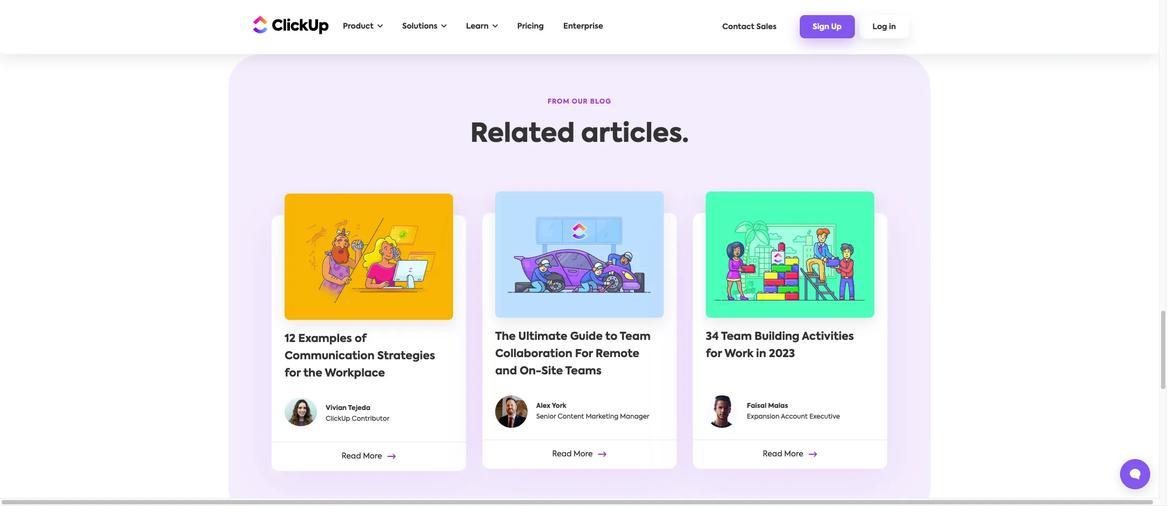 Task type: describe. For each thing, give the bounding box(es) containing it.
team building blog post 1.png image
[[706, 192, 875, 318]]

up
[[832, 23, 842, 31]]

enterprise link
[[558, 16, 609, 38]]

malas
[[769, 404, 789, 410]]

alex
[[537, 404, 551, 410]]

on-
[[520, 367, 542, 378]]

vivian tejeda clickup contributor
[[326, 406, 390, 423]]

activities
[[802, 332, 855, 343]]

of
[[355, 334, 366, 345]]

0 vertical spatial in
[[890, 23, 897, 31]]

read more for remote
[[553, 451, 593, 459]]

sign up button
[[800, 15, 855, 38]]

12 examples of communication strategies for the workplace
[[285, 334, 435, 380]]

in inside 34 team building activities for work in 2023
[[757, 350, 767, 360]]

content
[[558, 414, 585, 421]]

read more link for remote
[[483, 440, 677, 470]]

ultimate
[[519, 332, 568, 343]]

the
[[496, 332, 516, 343]]

teams
[[566, 367, 602, 378]]

clickup image
[[250, 14, 329, 35]]

and
[[496, 367, 517, 378]]

more for remote
[[574, 451, 593, 459]]

executive
[[810, 414, 841, 421]]

pricing link
[[512, 16, 550, 38]]

marketing
[[586, 414, 619, 421]]

more for workplace
[[363, 454, 382, 461]]

learn button
[[461, 16, 504, 38]]

manager
[[620, 414, 650, 421]]

alex york senior content marketing manager
[[537, 404, 650, 421]]

solutions
[[402, 23, 438, 30]]

senior
[[537, 414, 556, 421]]

read for in
[[763, 451, 783, 459]]

team inside the ultimate guide to team collaboration for remote and on-site teams
[[620, 332, 651, 343]]

strategies
[[377, 352, 435, 363]]

related
[[471, 122, 575, 148]]

2023
[[769, 350, 796, 360]]

the ultimate guide to team collaboration for remote and on-site teams
[[496, 332, 651, 378]]

profile image 3 1 e1663778914424 300x264.jpg image
[[285, 398, 317, 427]]

read more for workplace
[[342, 454, 382, 461]]

read more link for 2023
[[693, 440, 888, 470]]

product button
[[338, 16, 388, 38]]

log in
[[873, 23, 897, 31]]

site
[[542, 367, 563, 378]]

communication
[[285, 352, 375, 363]]

contact sales button
[[717, 18, 782, 36]]

to
[[606, 332, 618, 343]]

for inside 34 team building activities for work in 2023
[[706, 350, 722, 360]]

articles.
[[582, 122, 689, 148]]

for
[[575, 350, 593, 360]]

34 team building activities for work in 2023
[[706, 332, 855, 360]]

faisal
[[747, 404, 767, 410]]

the
[[304, 369, 323, 380]]

expansion
[[747, 414, 780, 421]]



Task type: vqa. For each thing, say whether or not it's contained in the screenshot.
Product
yes



Task type: locate. For each thing, give the bounding box(es) containing it.
read down clickup at the left of page
[[342, 454, 361, 461]]

read
[[553, 451, 572, 459], [763, 451, 783, 459], [342, 454, 361, 461]]

read for the
[[342, 454, 361, 461]]

read more for 2023
[[763, 451, 804, 459]]

read more link for workplace
[[272, 443, 466, 472]]

sign up
[[813, 23, 842, 31]]

product
[[343, 23, 374, 30]]

blog
[[591, 99, 612, 105]]

sign
[[813, 23, 830, 31]]

examples
[[298, 334, 352, 345]]

york
[[552, 404, 567, 410]]

1 team from the left
[[620, 332, 651, 343]]

more
[[574, 451, 593, 459], [785, 451, 804, 459], [363, 454, 382, 461]]

for down 34
[[706, 350, 722, 360]]

1 horizontal spatial more
[[574, 451, 593, 459]]

building
[[755, 332, 800, 343]]

in
[[890, 23, 897, 31], [757, 350, 767, 360]]

our
[[572, 99, 588, 105]]

solutions button
[[397, 16, 452, 38]]

0 horizontal spatial in
[[757, 350, 767, 360]]

for
[[706, 350, 722, 360], [285, 369, 301, 380]]

read more link
[[483, 440, 677, 470], [693, 440, 888, 470], [272, 443, 466, 472]]

read more link down contributor
[[272, 443, 466, 472]]

34
[[706, 332, 719, 343]]

more down content
[[574, 451, 593, 459]]

12
[[285, 334, 296, 345]]

in right the log
[[890, 23, 897, 31]]

2 horizontal spatial read
[[763, 451, 783, 459]]

clickup
[[326, 417, 350, 423]]

read more down account at the bottom right of page
[[763, 451, 804, 459]]

contributor
[[352, 417, 390, 423]]

sales
[[757, 23, 777, 31]]

0 horizontal spatial for
[[285, 369, 301, 380]]

read more
[[553, 451, 593, 459], [763, 451, 804, 459], [342, 454, 382, 461]]

2 horizontal spatial read more
[[763, 451, 804, 459]]

0 horizontal spatial read
[[342, 454, 361, 461]]

team right to
[[620, 332, 651, 343]]

1 vertical spatial for
[[285, 369, 301, 380]]

1 vertical spatial in
[[757, 350, 767, 360]]

contact
[[723, 23, 755, 31]]

read more link down account at the bottom right of page
[[693, 440, 888, 470]]

workplace
[[325, 369, 385, 380]]

more down account at the bottom right of page
[[785, 451, 804, 459]]

in left 2023
[[757, 350, 767, 360]]

more down contributor
[[363, 454, 382, 461]]

1 horizontal spatial team
[[722, 332, 752, 343]]

1 horizontal spatial read more link
[[483, 440, 677, 470]]

2 horizontal spatial more
[[785, 451, 804, 459]]

0 horizontal spatial more
[[363, 454, 382, 461]]

related articles.
[[471, 122, 689, 148]]

2 team from the left
[[722, 332, 752, 343]]

enterprise
[[564, 23, 604, 30]]

0 horizontal spatial read more link
[[272, 443, 466, 472]]

1 horizontal spatial read more
[[553, 451, 593, 459]]

from our blog
[[548, 99, 612, 105]]

high performing teams.png image
[[496, 192, 664, 318]]

log
[[873, 23, 888, 31]]

faisal malas expansion account executive
[[747, 404, 841, 421]]

read more link down content
[[483, 440, 677, 470]]

account
[[781, 414, 808, 421]]

remote
[[596, 350, 640, 360]]

2 horizontal spatial read more link
[[693, 440, 888, 470]]

read down content
[[553, 451, 572, 459]]

1651499475144.jpeg image
[[496, 396, 528, 429]]

read more down content
[[553, 451, 593, 459]]

read down expansion
[[763, 451, 783, 459]]

from
[[548, 99, 570, 105]]

work
[[725, 350, 754, 360]]

guide
[[571, 332, 603, 343]]

communication strategies.png image
[[285, 194, 453, 320]]

0 vertical spatial for
[[706, 350, 722, 360]]

1 horizontal spatial for
[[706, 350, 722, 360]]

pricing
[[518, 23, 544, 30]]

read for for
[[553, 451, 572, 459]]

learn
[[466, 23, 489, 30]]

1 horizontal spatial read
[[553, 451, 572, 459]]

0 horizontal spatial read more
[[342, 454, 382, 461]]

collaboration
[[496, 350, 573, 360]]

log in link
[[860, 15, 910, 38]]

0 horizontal spatial team
[[620, 332, 651, 343]]

for inside the 12 examples of communication strategies for the workplace
[[285, 369, 301, 380]]

vivian
[[326, 406, 347, 412]]

tejeda
[[348, 406, 371, 412]]

team
[[620, 332, 651, 343], [722, 332, 752, 343]]

1 horizontal spatial in
[[890, 23, 897, 31]]

for left the
[[285, 369, 301, 380]]

team inside 34 team building activities for work in 2023
[[722, 332, 752, 343]]

team up work
[[722, 332, 752, 343]]

read more down contributor
[[342, 454, 382, 461]]

contact sales
[[723, 23, 777, 31]]

more for 2023
[[785, 451, 804, 459]]

faisal malas.png image
[[706, 396, 739, 429]]



